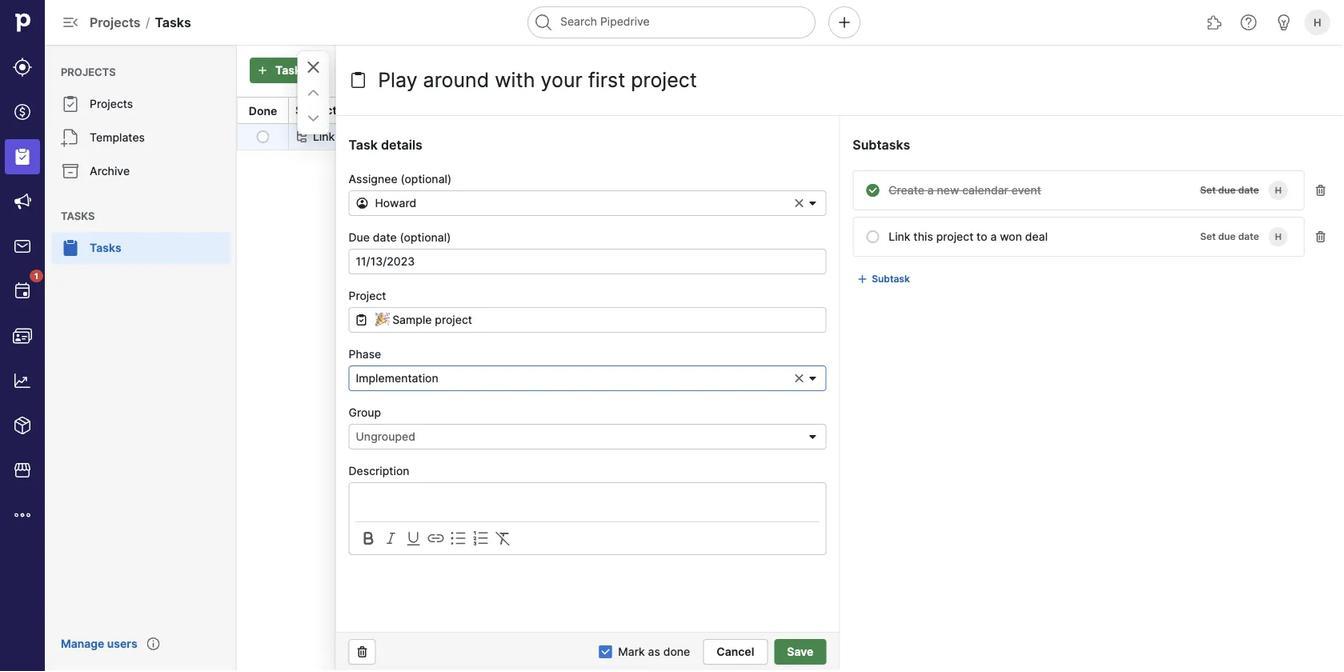 Task type: describe. For each thing, give the bounding box(es) containing it.
quick help image
[[1239, 13, 1258, 32]]

group inside button
[[680, 104, 713, 117]]

project button
[[417, 98, 544, 123]]

mark as done
[[618, 646, 690, 659]]

this
[[338, 130, 357, 144]]

as
[[648, 646, 660, 659]]

sales assistant image
[[1274, 13, 1294, 32]]

Set due date text field
[[349, 249, 826, 275]]

templates link
[[51, 122, 231, 154]]

contacts image
[[13, 327, 32, 346]]

1 color secondary image from the left
[[359, 529, 378, 548]]

more image
[[13, 506, 32, 525]]

leads image
[[13, 58, 32, 77]]

set due date button for task text field's h button
[[1194, 227, 1266, 247]]

deal
[[450, 130, 472, 144]]

0 horizontal spatial phase
[[349, 347, 381, 361]]

won
[[424, 130, 447, 144]]

color primary image inside howard popup button
[[794, 198, 805, 209]]

phase button
[[545, 98, 672, 123]]

manage users button
[[51, 630, 147, 659]]

color primary inverted image
[[253, 64, 272, 77]]

campaigns image
[[13, 192, 32, 211]]

done
[[663, 646, 690, 659]]

Task text field
[[882, 224, 1181, 250]]

implementation button
[[349, 366, 826, 391]]

set due date for task text field's h button set due date button
[[1200, 231, 1259, 243]]

howard
[[375, 197, 416, 210]]

set due date for set due date button corresponding to task text box's h button
[[1200, 185, 1259, 196]]

home image
[[10, 10, 34, 34]]

task details
[[349, 137, 423, 152]]

users
[[107, 638, 137, 651]]

due date (optional)
[[349, 231, 451, 244]]

menu toggle image
[[61, 13, 80, 32]]

tasks menu item
[[45, 232, 237, 264]]

set due date button for task text box's h button
[[1194, 181, 1266, 200]]

project
[[361, 130, 398, 144]]

subtask
[[872, 273, 910, 285]]

ungrouped
[[356, 430, 415, 444]]

color undefined image
[[61, 94, 80, 114]]

0 vertical spatial (optional)
[[401, 172, 452, 186]]

projects link
[[51, 88, 231, 120]]

a
[[415, 130, 421, 144]]

subtasks
[[853, 137, 911, 152]]

Howard field
[[349, 191, 826, 216]]

2 color secondary image from the left
[[471, 529, 490, 548]]

subtask button
[[853, 270, 916, 289]]

group button
[[673, 98, 801, 123]]

1 vertical spatial projects
[[61, 66, 116, 78]]

due for due date
[[808, 104, 829, 117]]

h button for task text field
[[1266, 224, 1291, 250]]

1 menu
[[0, 0, 45, 672]]

due date button
[[801, 98, 929, 123]]

mark
[[618, 646, 645, 659]]

done
[[249, 104, 277, 118]]

projects / tasks
[[90, 14, 191, 30]]

color undefined image for tasks
[[61, 239, 80, 258]]

to
[[401, 130, 412, 144]]

0 horizontal spatial group
[[349, 406, 381, 419]]

info image
[[147, 638, 160, 651]]

link this project to a won deal row
[[238, 124, 1342, 150]]

manage
[[61, 638, 104, 651]]

manage users
[[61, 638, 137, 651]]

h for task text field
[[1275, 232, 1282, 242]]

deals image
[[13, 102, 32, 122]]

description
[[349, 464, 410, 478]]

subject button
[[289, 98, 416, 123]]

color primary image inside due date 'button'
[[909, 104, 922, 117]]

color secondary image inside link this project to a won deal row
[[295, 130, 308, 143]]



Task type: locate. For each thing, give the bounding box(es) containing it.
menu containing projects
[[45, 45, 237, 672]]

0 vertical spatial assignee
[[936, 104, 986, 117]]

set
[[1200, 185, 1216, 196], [1200, 231, 1216, 243]]

products image
[[13, 416, 32, 435]]

1 vertical spatial group
[[349, 406, 381, 419]]

assignee
[[936, 104, 986, 117], [349, 172, 398, 186]]

1 vertical spatial h button
[[1266, 178, 1291, 203]]

cancel button
[[703, 640, 768, 665]]

due inside 'button'
[[808, 104, 829, 117]]

assignee (optional)
[[349, 172, 452, 186]]

task button
[[250, 58, 314, 83]]

0 horizontal spatial color secondary image
[[359, 529, 378, 548]]

0 vertical spatial due
[[808, 104, 829, 117]]

2 set from the top
[[1200, 231, 1216, 243]]

0 vertical spatial set due date button
[[1194, 181, 1266, 200]]

due for task text field's h button set due date button
[[1218, 231, 1236, 243]]

assignee inside button
[[936, 104, 986, 117]]

0 vertical spatial h button
[[1302, 6, 1334, 38]]

group
[[680, 104, 713, 117], [349, 406, 381, 419]]

0 horizontal spatial assignee
[[349, 172, 398, 186]]

grid
[[237, 96, 1343, 150]]

assignee for assignee
[[936, 104, 986, 117]]

color primary image inside "ungrouped" popup button
[[806, 431, 819, 443]]

1 set due date button from the top
[[1194, 181, 1266, 200]]

0 vertical spatial phase
[[552, 104, 585, 117]]

0 vertical spatial projects
[[90, 14, 141, 30]]

task
[[275, 64, 301, 77], [349, 137, 378, 152]]

Implementation field
[[349, 366, 826, 391]]

(optional)
[[401, 172, 452, 186], [400, 231, 451, 244]]

3 color secondary image from the left
[[494, 529, 513, 548]]

0 vertical spatial project
[[423, 104, 462, 117]]

color undefined image right sales inbox image
[[61, 239, 80, 258]]

h for task text box
[[1275, 185, 1282, 196]]

insights image
[[13, 371, 32, 391]]

color undefined image inside templates link
[[61, 128, 80, 147]]

howard button
[[349, 191, 826, 216]]

set due date
[[1200, 185, 1259, 196], [1200, 231, 1259, 243]]

color undefined image inside tasks "link"
[[61, 239, 80, 258]]

h
[[1314, 16, 1322, 28], [1275, 185, 1282, 196], [1275, 232, 1282, 242]]

marketplace image
[[13, 461, 32, 480]]

color undefined image inside 1 link
[[13, 282, 32, 301]]

2 set due date button from the top
[[1194, 227, 1266, 247]]

2 due from the top
[[1218, 231, 1236, 243]]

Search Pipedrive field
[[528, 6, 816, 38]]

link this project to a won deal
[[313, 130, 472, 144]]

set due date button
[[1194, 181, 1266, 200], [1194, 227, 1266, 247]]

implementation
[[356, 372, 438, 385]]

phase
[[552, 104, 585, 117], [349, 347, 381, 361]]

color link image
[[856, 273, 869, 286]]

quick add image
[[835, 13, 854, 32]]

date inside 'button'
[[832, 104, 856, 117]]

0 horizontal spatial task
[[275, 64, 301, 77]]

assignee button
[[929, 98, 1057, 123]]

1 horizontal spatial group
[[680, 104, 713, 117]]

due down 'assignee (optional)'
[[349, 231, 370, 244]]

link this project to a won deal button
[[313, 128, 472, 145]]

due
[[1218, 185, 1236, 196], [1218, 231, 1236, 243]]

color undefined image for archive
[[61, 162, 80, 181]]

1 vertical spatial set due date
[[1200, 231, 1259, 243]]

sales inbox image
[[13, 237, 32, 256]]

phase inside phase button
[[552, 104, 585, 117]]

2 vertical spatial projects
[[90, 97, 133, 111]]

save
[[787, 646, 814, 659]]

1 set from the top
[[1200, 185, 1216, 196]]

0 horizontal spatial due
[[349, 231, 370, 244]]

phase down task 'field'
[[552, 104, 585, 117]]

projects up templates
[[90, 97, 133, 111]]

2 vertical spatial tasks
[[90, 241, 121, 255]]

archive
[[90, 165, 130, 178]]

color undefined image
[[61, 128, 80, 147], [61, 162, 80, 181], [61, 239, 80, 258], [13, 282, 32, 301]]

1 vertical spatial assignee
[[349, 172, 398, 186]]

save button
[[774, 640, 826, 665]]

date
[[832, 104, 856, 117], [1238, 185, 1259, 196], [373, 231, 397, 244], [1238, 231, 1259, 243]]

/
[[145, 14, 150, 30]]

done button
[[242, 98, 284, 124]]

Ungrouped field
[[349, 424, 826, 450]]

menu
[[45, 45, 237, 672]]

due up link this project to a won deal row
[[808, 104, 829, 117]]

color undefined image down color undefined image
[[61, 128, 80, 147]]

color undefined image left archive
[[61, 162, 80, 181]]

projects left /
[[90, 14, 141, 30]]

set for set due date button corresponding to task text box's h button
[[1200, 185, 1216, 196]]

color primary image
[[304, 58, 323, 77], [304, 109, 323, 128], [866, 184, 879, 197], [356, 197, 369, 210], [806, 197, 819, 210], [866, 231, 879, 243], [1314, 231, 1327, 243], [355, 314, 368, 327], [353, 646, 372, 659]]

color secondary image
[[359, 529, 378, 548], [471, 529, 490, 548], [494, 529, 513, 548]]

0 vertical spatial task
[[275, 64, 301, 77]]

cancel
[[717, 646, 754, 659]]

0 horizontal spatial project
[[349, 289, 386, 303]]

0 vertical spatial group
[[680, 104, 713, 117]]

color secondary image
[[295, 130, 308, 143], [381, 529, 401, 548], [404, 529, 423, 548], [426, 529, 445, 548], [449, 529, 468, 548]]

None text field
[[349, 307, 826, 333]]

projects image
[[13, 147, 32, 167]]

tasks
[[155, 14, 191, 30], [61, 210, 95, 222], [90, 241, 121, 255]]

assignee for assignee (optional)
[[349, 172, 398, 186]]

1 vertical spatial due
[[1218, 231, 1236, 243]]

project down due date (optional)
[[349, 289, 386, 303]]

1 set due date from the top
[[1200, 185, 1259, 196]]

projects up color undefined image
[[61, 66, 116, 78]]

1 vertical spatial phase
[[349, 347, 381, 361]]

1 horizontal spatial task
[[349, 137, 378, 152]]

project
[[423, 104, 462, 117], [349, 289, 386, 303]]

0 vertical spatial set due date
[[1200, 185, 1259, 196]]

project inside button
[[423, 104, 462, 117]]

set for task text field's h button set due date button
[[1200, 231, 1216, 243]]

(optional) up howard
[[401, 172, 452, 186]]

grid containing subject
[[237, 96, 1343, 150]]

link
[[313, 130, 335, 144]]

1 vertical spatial (optional)
[[400, 231, 451, 244]]

1 vertical spatial due
[[349, 231, 370, 244]]

archive link
[[51, 155, 231, 187]]

task for task details
[[349, 137, 378, 152]]

1 vertical spatial h
[[1275, 185, 1282, 196]]

menu item
[[0, 134, 45, 179]]

1 vertical spatial project
[[349, 289, 386, 303]]

None field
[[349, 307, 826, 333]]

project up won
[[423, 104, 462, 117]]

1 horizontal spatial color secondary image
[[471, 529, 490, 548]]

phase up implementation
[[349, 347, 381, 361]]

task for task
[[275, 64, 301, 77]]

1 horizontal spatial assignee
[[936, 104, 986, 117]]

0 vertical spatial tasks
[[155, 14, 191, 30]]

1 link
[[5, 270, 43, 309]]

1 due from the top
[[1218, 185, 1236, 196]]

2 vertical spatial h
[[1275, 232, 1282, 242]]

due for due date (optional)
[[349, 231, 370, 244]]

due for set due date button corresponding to task text box's h button
[[1218, 185, 1236, 196]]

1 vertical spatial task
[[349, 137, 378, 152]]

1 horizontal spatial project
[[423, 104, 462, 117]]

1 horizontal spatial due
[[808, 104, 829, 117]]

0 vertical spatial set
[[1200, 185, 1216, 196]]

h button
[[1302, 6, 1334, 38], [1266, 178, 1291, 203], [1266, 224, 1291, 250]]

tasks inside "link"
[[90, 241, 121, 255]]

color undefined image for templates
[[61, 128, 80, 147]]

h button for task text box
[[1266, 178, 1291, 203]]

(optional) down howard
[[400, 231, 451, 244]]

ungrouped button
[[349, 424, 826, 450]]

1 vertical spatial set
[[1200, 231, 1216, 243]]

Task text field
[[882, 178, 1181, 203]]

color undefined image inside archive link
[[61, 162, 80, 181]]

2 vertical spatial h button
[[1266, 224, 1291, 250]]

1
[[34, 271, 38, 281]]

0 vertical spatial h
[[1314, 16, 1322, 28]]

details
[[381, 137, 423, 152]]

1 vertical spatial set due date button
[[1194, 227, 1266, 247]]

0 vertical spatial due
[[1218, 185, 1236, 196]]

color primary image inside link this project to a won deal row
[[257, 130, 269, 143]]

1 vertical spatial tasks
[[61, 210, 95, 222]]

Task field
[[374, 64, 740, 96]]

templates
[[90, 131, 145, 144]]

2 set due date from the top
[[1200, 231, 1259, 243]]

due date
[[808, 104, 856, 117]]

2 horizontal spatial color secondary image
[[494, 529, 513, 548]]

color undefined image down sales inbox image
[[13, 282, 32, 301]]

tasks link
[[51, 232, 231, 264]]

subject
[[295, 104, 337, 117]]

color primary image
[[349, 70, 368, 90], [304, 83, 323, 102], [909, 104, 922, 117], [257, 130, 269, 143], [1314, 184, 1327, 197], [794, 198, 805, 209], [806, 372, 819, 385], [794, 373, 805, 384], [806, 431, 819, 443], [599, 646, 612, 659]]

task inside button
[[275, 64, 301, 77]]

due
[[808, 104, 829, 117], [349, 231, 370, 244]]

projects
[[90, 14, 141, 30], [61, 66, 116, 78], [90, 97, 133, 111]]

1 horizontal spatial phase
[[552, 104, 585, 117]]



Task type: vqa. For each thing, say whether or not it's contained in the screenshot.
right Task
yes



